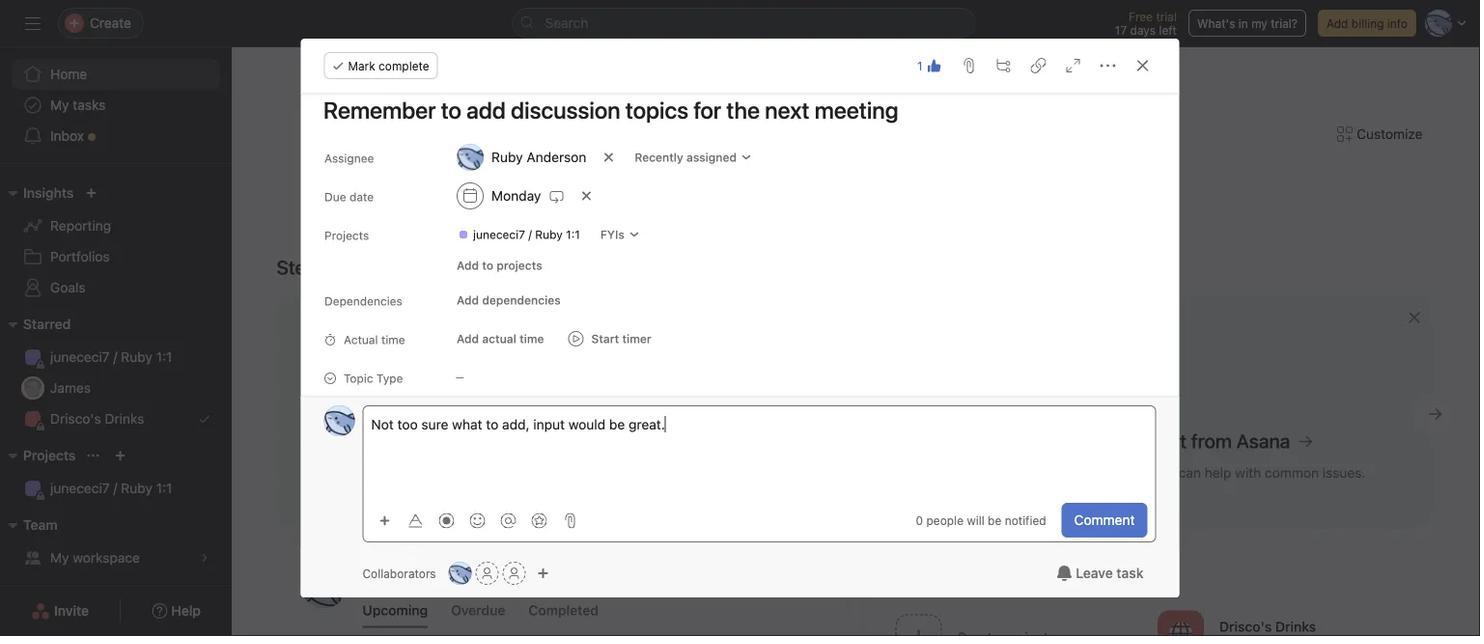 Task type: describe. For each thing, give the bounding box(es) containing it.
record a video image
[[439, 513, 454, 529]]

add to projects button
[[448, 252, 551, 279]]

timer
[[622, 332, 651, 346]]

comment button
[[1062, 503, 1148, 538]]

what
[[452, 417, 482, 433]]

attach a file or paste an image image
[[563, 513, 578, 529]]

junececi7 / ruby 1:1 inside "main content"
[[473, 228, 580, 241]]

anderson
[[526, 149, 586, 165]]

time inside dropdown button
[[519, 332, 544, 346]]

ruby anderson
[[491, 149, 586, 165]]

0 people will be notified
[[916, 514, 1047, 528]]

my tasks link
[[12, 90, 220, 121]]

ra for ra button left of not
[[332, 414, 347, 428]]

type
[[376, 372, 403, 385]]

scroll card carousel right image
[[1428, 407, 1443, 422]]

trial
[[1156, 10, 1177, 23]]

emoji image
[[470, 513, 485, 529]]

comment
[[1075, 512, 1135, 528]]

add for add dependencies
[[456, 294, 479, 307]]

too
[[398, 417, 418, 433]]

left
[[1159, 23, 1177, 37]]

add subtask image
[[996, 58, 1012, 73]]

in
[[1239, 16, 1249, 30]]

ruby inside projects element
[[121, 480, 152, 496]]

my workspace link
[[12, 543, 220, 574]]

search list box
[[512, 8, 976, 39]]

recently assigned button
[[626, 144, 761, 171]]

my for my workspace
[[50, 550, 69, 566]]

add for add actual time
[[456, 332, 479, 346]]

drisco's drinks inside starred element
[[50, 411, 144, 427]]

add billing info button
[[1318, 10, 1417, 37]]

mark complete
[[348, 59, 429, 72]]

to for get started
[[331, 256, 349, 279]]

monday
[[491, 188, 541, 204]]

add for add to projects
[[456, 259, 479, 272]]

copy task link image
[[1031, 58, 1046, 73]]

input
[[533, 417, 565, 433]]

projects inside dropdown button
[[23, 448, 76, 464]]

upcoming button
[[363, 603, 428, 628]]

globe image
[[1170, 622, 1193, 636]]

invite
[[54, 603, 89, 619]]

portfolios link
[[12, 241, 220, 272]]

0 horizontal spatial time
[[381, 333, 405, 347]]

/ for middle junececi7 / ruby 1:1 link
[[113, 349, 117, 365]]

0 horizontal spatial be
[[609, 417, 625, 433]]

complete
[[379, 59, 429, 72]]

insights button
[[0, 182, 74, 205]]

recently assigned
[[634, 151, 736, 164]]

recently
[[634, 151, 683, 164]]

formatting image
[[408, 513, 424, 529]]

ja
[[27, 381, 39, 395]]

upcoming
[[363, 603, 428, 619]]

leave task button
[[1044, 556, 1157, 591]]

add for add billing info
[[1327, 16, 1349, 30]]

free
[[1129, 10, 1153, 23]]

starred
[[23, 316, 71, 332]]

junececi7 inside "main content"
[[473, 228, 525, 241]]

good afternoon, ruby
[[712, 164, 1000, 201]]

goals link
[[12, 272, 220, 303]]

1
[[917, 59, 923, 72]]

not
[[371, 417, 394, 433]]

—
[[455, 372, 464, 383]]

1 horizontal spatial drisco's
[[1220, 619, 1272, 635]]

1 vertical spatial drinks
[[1276, 619, 1317, 635]]

my tasks
[[363, 572, 440, 594]]

topic
[[343, 372, 373, 385]]

inbox link
[[12, 121, 220, 152]]

junececi7 / ruby 1:1 for junececi7 / ruby 1:1 link inside projects element
[[50, 480, 172, 496]]

projects element
[[0, 438, 232, 508]]

remove assignee image
[[603, 152, 614, 163]]

Task Name text field
[[311, 88, 1157, 132]]

to for projects
[[482, 259, 493, 272]]

would
[[569, 417, 606, 433]]

junececi7 / ruby 1:1 for middle junececi7 / ruby 1:1 link
[[50, 349, 172, 365]]

ra button left upcoming
[[301, 562, 347, 608]]

collaborators
[[363, 567, 436, 580]]

my workspace
[[50, 550, 140, 566]]

billing
[[1352, 16, 1384, 30]]

to left add,
[[486, 417, 499, 433]]

start
[[591, 332, 619, 346]]

drisco's inside starred element
[[50, 411, 101, 427]]

trial?
[[1271, 16, 1298, 30]]

1 vertical spatial junececi7 / ruby 1:1 link
[[12, 342, 220, 373]]

add to projects
[[456, 259, 542, 272]]

completed
[[529, 603, 599, 619]]

dependencies
[[324, 295, 402, 308]]

global element
[[0, 47, 232, 163]]

due date
[[324, 190, 373, 204]]

1 vertical spatial be
[[988, 514, 1002, 528]]

steps to get started
[[277, 256, 449, 279]]

overdue button
[[451, 603, 505, 628]]

fyis button
[[591, 221, 648, 248]]

customize
[[1357, 126, 1423, 142]]

home
[[50, 66, 87, 82]]

assigned
[[686, 151, 736, 164]]

afternoon,
[[792, 164, 926, 201]]

ruby inside starred element
[[121, 349, 152, 365]]

full screen image
[[1066, 58, 1081, 73]]

add billing info
[[1327, 16, 1408, 30]]

reporting
[[50, 218, 111, 234]]

add dependencies
[[456, 294, 560, 307]]

mark
[[348, 59, 375, 72]]

my for my tasks
[[50, 97, 69, 113]]

projects
[[496, 259, 542, 272]]

people
[[927, 514, 964, 528]]

junececi7 / ruby 1:1 link inside projects element
[[12, 473, 220, 504]]

invite button
[[18, 594, 102, 629]]

insert an object image
[[379, 515, 391, 527]]

actual
[[482, 332, 516, 346]]

ra button up overdue
[[449, 562, 472, 585]]

ra for ra button on the left of upcoming
[[314, 576, 334, 594]]

actual time
[[343, 333, 405, 347]]

add actual time button
[[448, 325, 552, 353]]

junececi7 / ruby 1:1 link inside "main content"
[[450, 225, 588, 244]]

completed button
[[529, 603, 599, 628]]

1 vertical spatial drisco's drinks
[[1220, 619, 1317, 635]]

/ inside "main content"
[[528, 228, 532, 241]]

task
[[1117, 565, 1144, 581]]



Task type: vqa. For each thing, say whether or not it's contained in the screenshot.
Over Time
no



Task type: locate. For each thing, give the bounding box(es) containing it.
1 vertical spatial my
[[50, 550, 69, 566]]

0
[[916, 514, 923, 528]]

1:1 for middle junececi7 / ruby 1:1 link
[[156, 349, 172, 365]]

my down team
[[50, 550, 69, 566]]

1:1 left the fyis
[[566, 228, 580, 241]]

0 horizontal spatial drisco's
[[50, 411, 101, 427]]

add or remove collaborators image
[[538, 568, 549, 579]]

1 vertical spatial drisco's
[[1220, 619, 1272, 635]]

2 vertical spatial junececi7
[[50, 480, 110, 496]]

1 vertical spatial /
[[113, 349, 117, 365]]

repeats image
[[549, 188, 564, 204]]

junececi7 for junececi7 / ruby 1:1 link inside projects element
[[50, 480, 110, 496]]

insights element
[[0, 176, 232, 307]]

/
[[528, 228, 532, 241], [113, 349, 117, 365], [113, 480, 117, 496]]

teams element
[[0, 508, 232, 578]]

to right steps
[[331, 256, 349, 279]]

topic type
[[343, 372, 403, 385]]

1:1 inside projects element
[[156, 480, 172, 496]]

inbox
[[50, 128, 84, 144]]

/ up teams element
[[113, 480, 117, 496]]

toolbar
[[371, 507, 584, 535]]

0 vertical spatial my
[[50, 97, 69, 113]]

what's
[[1198, 16, 1236, 30]]

free trial 17 days left
[[1115, 10, 1177, 37]]

my inside the global element
[[50, 97, 69, 113]]

junececi7 up "add to projects" button
[[473, 228, 525, 241]]

home link
[[12, 59, 220, 90]]

ra up overdue
[[453, 567, 468, 580]]

attachments: add a file to this task, remember to add discussion topics for the next meeting image
[[961, 58, 977, 73]]

add
[[1327, 16, 1349, 30], [456, 259, 479, 272], [456, 294, 479, 307], [456, 332, 479, 346]]

junececi7 / ruby 1:1 link up teams element
[[12, 473, 220, 504]]

junececi7 / ruby 1:1 up teams element
[[50, 480, 172, 496]]

actual
[[343, 333, 378, 347]]

workspace
[[73, 550, 140, 566]]

add inside dropdown button
[[456, 332, 479, 346]]

1:1 up teams element
[[156, 480, 172, 496]]

steps
[[277, 256, 327, 279]]

james
[[50, 380, 91, 396]]

junececi7 up james
[[50, 349, 110, 365]]

leave
[[1076, 565, 1113, 581]]

ra left not
[[332, 414, 347, 428]]

0 vertical spatial 1:1
[[566, 228, 580, 241]]

/ down "goals" link
[[113, 349, 117, 365]]

0 vertical spatial /
[[528, 228, 532, 241]]

2 vertical spatial /
[[113, 480, 117, 496]]

portfolios
[[50, 249, 110, 265]]

days
[[1131, 23, 1156, 37]]

1 horizontal spatial projects
[[324, 229, 369, 242]]

date
[[349, 190, 373, 204]]

0 vertical spatial drisco's drinks link
[[12, 404, 220, 435]]

junececi7 / ruby 1:1 link up james
[[12, 342, 220, 373]]

overdue
[[451, 603, 505, 619]]

add left actual
[[456, 332, 479, 346]]

be right will
[[988, 514, 1002, 528]]

1 horizontal spatial drisco's drinks link
[[1150, 608, 1412, 636]]

1 horizontal spatial time
[[519, 332, 544, 346]]

1 horizontal spatial drinks
[[1276, 619, 1317, 635]]

projects down ja
[[23, 448, 76, 464]]

more actions for this task image
[[1101, 58, 1116, 73]]

drisco's drinks link inside starred element
[[12, 404, 220, 435]]

ruby inside "dropdown button"
[[491, 149, 523, 165]]

0 vertical spatial junececi7 / ruby 1:1
[[473, 228, 580, 241]]

drisco's drinks down james
[[50, 411, 144, 427]]

goals
[[50, 280, 86, 296]]

drisco's down james
[[50, 411, 101, 427]]

0 horizontal spatial drisco's drinks
[[50, 411, 144, 427]]

my inside teams element
[[50, 550, 69, 566]]

junececi7 inside projects element
[[50, 480, 110, 496]]

junececi7 / ruby 1:1 link up projects
[[450, 225, 588, 244]]

1 horizontal spatial be
[[988, 514, 1002, 528]]

junececi7 / ruby 1:1 up james
[[50, 349, 172, 365]]

add down "add to projects" button
[[456, 294, 479, 307]]

what's in my trial? button
[[1189, 10, 1307, 37]]

junececi7 down projects dropdown button
[[50, 480, 110, 496]]

drisco's drinks link
[[12, 404, 220, 435], [1150, 608, 1412, 636]]

junececi7 / ruby 1:1 inside starred element
[[50, 349, 172, 365]]

main content
[[311, 34, 1178, 636]]

1:1 inside starred element
[[156, 349, 172, 365]]

drisco's right globe 'icon'
[[1220, 619, 1272, 635]]

1 vertical spatial projects
[[23, 448, 76, 464]]

monday button
[[448, 179, 573, 213]]

2 vertical spatial 1:1
[[156, 480, 172, 496]]

appreciations image
[[532, 513, 547, 529]]

at mention image
[[501, 513, 516, 529]]

0 horizontal spatial projects
[[23, 448, 76, 464]]

1 vertical spatial junececi7 / ruby 1:1
[[50, 349, 172, 365]]

team button
[[0, 514, 58, 537]]

0 vertical spatial projects
[[324, 229, 369, 242]]

/ for junececi7 / ruby 1:1 link inside projects element
[[113, 480, 117, 496]]

projects inside "main content"
[[324, 229, 369, 242]]

1:1 for junececi7 / ruby 1:1 link inside projects element
[[156, 480, 172, 496]]

ruby anderson button
[[448, 140, 595, 175]]

0 vertical spatial drisco's drinks
[[50, 411, 144, 427]]

ra left collaborators
[[314, 576, 334, 594]]

reporting link
[[12, 211, 220, 241]]

1 vertical spatial 1:1
[[156, 349, 172, 365]]

1 horizontal spatial drisco's drinks
[[1220, 619, 1317, 635]]

drinks
[[105, 411, 144, 427], [1276, 619, 1317, 635]]

/ up projects
[[528, 228, 532, 241]]

sure
[[422, 417, 449, 433]]

search
[[545, 15, 589, 31]]

my tasks link
[[363, 570, 824, 597]]

junececi7 inside starred element
[[50, 349, 110, 365]]

will
[[967, 514, 985, 528]]

collapse task pane image
[[1135, 58, 1151, 73]]

0 vertical spatial drisco's
[[50, 411, 101, 427]]

start timer
[[591, 332, 651, 346]]

mark complete button
[[324, 52, 438, 79]]

to inside button
[[482, 259, 493, 272]]

1:1 down "goals" link
[[156, 349, 172, 365]]

ra button left not
[[324, 406, 355, 437]]

team
[[23, 517, 58, 533]]

get started
[[353, 256, 449, 279]]

projects button
[[0, 444, 76, 467]]

0 vertical spatial be
[[609, 417, 625, 433]]

/ inside projects element
[[113, 480, 117, 496]]

due
[[324, 190, 346, 204]]

0 horizontal spatial drinks
[[105, 411, 144, 427]]

what's in my trial?
[[1198, 16, 1298, 30]]

good
[[712, 164, 785, 201]]

1 button
[[912, 52, 948, 79]]

fyis
[[600, 228, 624, 241]]

add,
[[502, 417, 530, 433]]

0 vertical spatial junececi7
[[473, 228, 525, 241]]

1:1
[[566, 228, 580, 241], [156, 349, 172, 365], [156, 480, 172, 496]]

hide sidebar image
[[25, 15, 41, 31]]

starred element
[[0, 307, 232, 438]]

ra
[[332, 414, 347, 428], [453, 567, 468, 580], [314, 576, 334, 594]]

drisco's drinks
[[50, 411, 144, 427], [1220, 619, 1317, 635]]

toolbar inside remember to add discussion topics for the next meeting dialog
[[371, 507, 584, 535]]

add dependencies button
[[448, 287, 569, 314]]

main content containing ruby anderson
[[311, 34, 1178, 636]]

0 horizontal spatial drisco's drinks link
[[12, 404, 220, 435]]

junececi7
[[473, 228, 525, 241], [50, 349, 110, 365], [50, 480, 110, 496]]

drisco's drinks right globe 'icon'
[[1220, 619, 1317, 635]]

1 vertical spatial junececi7
[[50, 349, 110, 365]]

/ inside starred element
[[113, 349, 117, 365]]

my tasks
[[50, 97, 106, 113]]

1 vertical spatial drisco's drinks link
[[1150, 608, 1412, 636]]

17
[[1115, 23, 1127, 37]]

2 my from the top
[[50, 550, 69, 566]]

junececi7 / ruby 1:1
[[473, 228, 580, 241], [50, 349, 172, 365], [50, 480, 172, 496]]

ra button
[[324, 406, 355, 437], [301, 562, 347, 608], [449, 562, 472, 585]]

0 vertical spatial drinks
[[105, 411, 144, 427]]

search button
[[512, 8, 976, 39]]

my
[[1252, 16, 1268, 30]]

notified
[[1005, 514, 1047, 528]]

remember to add discussion topics for the next meeting dialog
[[301, 34, 1180, 636]]

0 vertical spatial junececi7 / ruby 1:1 link
[[450, 225, 588, 244]]

ra for ra button on top of overdue
[[453, 567, 468, 580]]

add actual time
[[456, 332, 544, 346]]

dependencies
[[482, 294, 560, 307]]

2 vertical spatial junececi7 / ruby 1:1 link
[[12, 473, 220, 504]]

my left tasks
[[50, 97, 69, 113]]

clear due date image
[[580, 190, 592, 202]]

to left projects
[[482, 259, 493, 272]]

1 my from the top
[[50, 97, 69, 113]]

drinks inside starred element
[[105, 411, 144, 427]]

my
[[50, 97, 69, 113], [50, 550, 69, 566]]

start timer button
[[560, 325, 659, 353]]

leave task
[[1076, 565, 1144, 581]]

junececi7 / ruby 1:1 up projects
[[473, 228, 580, 241]]

projects up steps to get started
[[324, 229, 369, 242]]

add left billing
[[1327, 16, 1349, 30]]

2 vertical spatial junececi7 / ruby 1:1
[[50, 480, 172, 496]]

insights
[[23, 185, 74, 201]]

not too sure what to add, input would be great.
[[371, 417, 665, 433]]

junececi7 / ruby 1:1 inside projects element
[[50, 480, 172, 496]]

add left projects
[[456, 259, 479, 272]]

1:1 inside "main content"
[[566, 228, 580, 241]]

be left great.
[[609, 417, 625, 433]]

tasks
[[73, 97, 106, 113]]

projects
[[324, 229, 369, 242], [23, 448, 76, 464]]

junececi7 for middle junececi7 / ruby 1:1 link
[[50, 349, 110, 365]]



